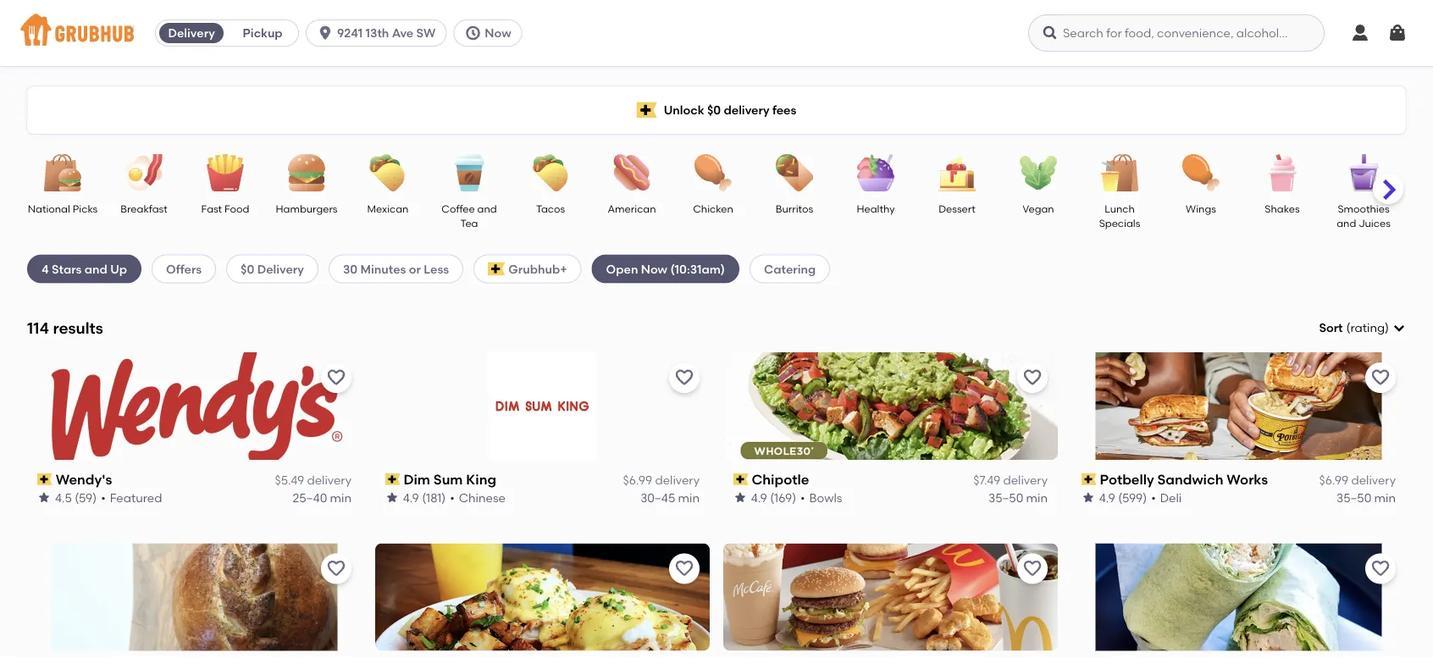Task type: vqa. For each thing, say whether or not it's contained in the screenshot.


Task type: locate. For each thing, give the bounding box(es) containing it.
1 horizontal spatial 4.9
[[751, 490, 768, 505]]

dim
[[404, 471, 431, 488]]

delivery down hamburgers
[[257, 262, 304, 276]]

1 35–50 from the left
[[989, 490, 1024, 505]]

breakfast image
[[114, 154, 174, 191]]

grubhub plus flag logo image left grubhub+
[[488, 262, 505, 276]]

1 horizontal spatial $6.99
[[1319, 473, 1349, 488]]

smoothies
[[1338, 202, 1390, 215]]

0 horizontal spatial and
[[85, 262, 107, 276]]

25–40
[[293, 490, 327, 505]]

grubhub plus flag logo image
[[637, 102, 657, 118], [488, 262, 505, 276]]

delivery button
[[156, 19, 227, 47]]

1 horizontal spatial svg image
[[1393, 321, 1406, 335]]

subscription pass image for wendy's
[[37, 474, 52, 485]]

4.9 for dim sum king
[[403, 490, 419, 505]]

wings image
[[1172, 154, 1231, 191]]

dim sum king logo image
[[489, 352, 596, 460]]

1 vertical spatial grubhub plus flag logo image
[[488, 262, 505, 276]]

1 $6.99 from the left
[[623, 473, 652, 488]]

0 horizontal spatial 35–50
[[989, 490, 1024, 505]]

2 35–50 min from the left
[[1337, 490, 1396, 505]]

save this restaurant image for save this restaurant button for mcdonald's logo
[[1022, 559, 1043, 579]]

• bowls
[[801, 490, 843, 505]]

coffee and tea image
[[440, 154, 499, 191]]

4.9 (181)
[[403, 490, 446, 505]]

2 horizontal spatial 4.9
[[1100, 490, 1116, 505]]

0 vertical spatial svg image
[[1350, 23, 1371, 43]]

save this restaurant button for piroshki on 3rd logo
[[321, 554, 352, 584]]

2 4.9 from the left
[[751, 490, 768, 505]]

1 star icon image from the left
[[37, 491, 51, 504]]

0 vertical spatial grubhub plus flag logo image
[[637, 102, 657, 118]]

1 horizontal spatial grubhub plus flag logo image
[[637, 102, 657, 118]]

0 horizontal spatial svg image
[[1350, 23, 1371, 43]]

3 subscription pass image from the left
[[734, 474, 749, 485]]

king
[[466, 471, 497, 488]]

1 subscription pass image from the left
[[37, 474, 52, 485]]

now right open on the top of the page
[[641, 262, 668, 276]]

35–50 min
[[989, 490, 1048, 505], [1337, 490, 1396, 505]]

burritos
[[776, 202, 813, 215]]

chipotle logo image
[[723, 352, 1058, 460]]

min for wendy's
[[330, 490, 352, 505]]

save this restaurant button
[[321, 362, 352, 393], [669, 362, 700, 393], [1017, 362, 1048, 393], [1366, 362, 1396, 393], [321, 554, 352, 584], [669, 554, 700, 584], [1017, 554, 1048, 584], [1366, 554, 1396, 584]]

4.9
[[403, 490, 419, 505], [751, 490, 768, 505], [1100, 490, 1116, 505]]

$6.99 delivery
[[623, 473, 700, 488], [1319, 473, 1396, 488]]

save this restaurant image for save this restaurant button corresponding to the subshop logo
[[1371, 559, 1391, 579]]

star icon image left 4.9 (169)
[[734, 491, 747, 504]]

2 min from the left
[[678, 490, 700, 505]]

2 horizontal spatial subscription pass image
[[734, 474, 749, 485]]

min for potbelly sandwich works
[[1375, 490, 1396, 505]]

1 horizontal spatial delivery
[[257, 262, 304, 276]]

shakes
[[1265, 202, 1300, 215]]

lunch specials
[[1099, 202, 1141, 229]]

1 horizontal spatial now
[[641, 262, 668, 276]]

$6.99
[[623, 473, 652, 488], [1319, 473, 1349, 488]]

0 horizontal spatial $6.99
[[623, 473, 652, 488]]

subscription pass image left wendy's
[[37, 474, 52, 485]]

chinese
[[459, 490, 506, 505]]

1 35–50 min from the left
[[989, 490, 1048, 505]]

• chinese
[[450, 490, 506, 505]]

$0 right unlock
[[707, 103, 721, 117]]

pickup
[[243, 26, 283, 40]]

save this restaurant image for potbelly sandwich works
[[1371, 367, 1391, 388]]

star icon image for chipotle
[[734, 491, 747, 504]]

0 vertical spatial and
[[477, 202, 497, 215]]

35–50 for potbelly sandwich works
[[1337, 490, 1372, 505]]

delivery
[[724, 103, 770, 117], [307, 473, 352, 488], [655, 473, 700, 488], [1003, 473, 1048, 488], [1352, 473, 1396, 488]]

• for dim sum king
[[450, 490, 455, 505]]

1 horizontal spatial $0
[[707, 103, 721, 117]]

and for smoothies and juices
[[1337, 217, 1356, 229]]

3 • from the left
[[801, 490, 805, 505]]

1 vertical spatial now
[[641, 262, 668, 276]]

breakfast
[[121, 202, 167, 215]]

chicken
[[693, 202, 733, 215]]

save this restaurant image
[[326, 367, 346, 388], [674, 367, 695, 388], [1371, 367, 1391, 388], [326, 559, 346, 579]]

and up tea
[[477, 202, 497, 215]]

2 $6.99 delivery from the left
[[1319, 473, 1396, 488]]

2 vertical spatial and
[[85, 262, 107, 276]]

star icon image
[[37, 491, 51, 504], [385, 491, 399, 504], [734, 491, 747, 504], [1082, 491, 1095, 504]]

delivery left pickup
[[168, 26, 215, 40]]

pickup button
[[227, 19, 298, 47]]

delivery for potbelly sandwich works
[[1352, 473, 1396, 488]]

dim sum king
[[404, 471, 497, 488]]

0 horizontal spatial now
[[485, 26, 511, 40]]

0 horizontal spatial $6.99 delivery
[[623, 473, 700, 488]]

9241
[[337, 26, 363, 40]]

and down smoothies
[[1337, 217, 1356, 229]]

1 horizontal spatial 35–50
[[1337, 490, 1372, 505]]

delivery for dim sum king
[[655, 473, 700, 488]]

chicken image
[[684, 154, 743, 191]]

1 vertical spatial $0
[[241, 262, 254, 276]]

114
[[27, 319, 49, 337]]

0 horizontal spatial 4.9
[[403, 490, 419, 505]]

• right (59)
[[101, 490, 106, 505]]

potbelly
[[1100, 471, 1155, 488]]

0 horizontal spatial $0
[[241, 262, 254, 276]]

sandwich
[[1158, 471, 1224, 488]]

1 horizontal spatial 35–50 min
[[1337, 490, 1396, 505]]

• left deli
[[1152, 490, 1156, 505]]

catering
[[764, 262, 816, 276]]

0 vertical spatial now
[[485, 26, 511, 40]]

3 star icon image from the left
[[734, 491, 747, 504]]

1 vertical spatial and
[[1337, 217, 1356, 229]]

1 vertical spatial delivery
[[257, 262, 304, 276]]

1 horizontal spatial subscription pass image
[[385, 474, 400, 485]]

sum
[[434, 471, 463, 488]]

results
[[53, 319, 103, 337]]

grubhub plus flag logo image left unlock
[[637, 102, 657, 118]]

$6.99 for king
[[623, 473, 652, 488]]

piroshki on 3rd logo image
[[51, 544, 338, 651]]

0 horizontal spatial delivery
[[168, 26, 215, 40]]

• deli
[[1152, 490, 1182, 505]]

now right sw
[[485, 26, 511, 40]]

sort
[[1319, 321, 1343, 335]]

3 4.9 from the left
[[1100, 490, 1116, 505]]

subscription pass image left chipotle at the bottom right of page
[[734, 474, 749, 485]]

4
[[42, 262, 49, 276]]

$5.49 delivery
[[275, 473, 352, 488]]

star icon image for potbelly sandwich works
[[1082, 491, 1095, 504]]

wings
[[1186, 202, 1216, 215]]

save this restaurant button for the subshop logo
[[1366, 554, 1396, 584]]

(181)
[[422, 490, 446, 505]]

4.9 (599)
[[1100, 490, 1147, 505]]

ave
[[392, 26, 414, 40]]

save this restaurant button for dim sum king logo
[[669, 362, 700, 393]]

now button
[[453, 19, 529, 47]]

1 $6.99 delivery from the left
[[623, 473, 700, 488]]

4.9 left (169)
[[751, 490, 768, 505]]

0 horizontal spatial grubhub plus flag logo image
[[488, 262, 505, 276]]

0 horizontal spatial subscription pass image
[[37, 474, 52, 485]]

and inside smoothies and juices
[[1337, 217, 1356, 229]]

star icon image down subscription pass image
[[1082, 491, 1095, 504]]

4.9 left (599)
[[1100, 490, 1116, 505]]

2 $6.99 from the left
[[1319, 473, 1349, 488]]

1 • from the left
[[101, 490, 106, 505]]

svg image
[[1388, 23, 1408, 43], [317, 25, 334, 42], [464, 25, 481, 42], [1042, 25, 1059, 42]]

shakes image
[[1253, 154, 1312, 191]]

and
[[477, 202, 497, 215], [1337, 217, 1356, 229], [85, 262, 107, 276]]

(599)
[[1119, 490, 1147, 505]]

35–50
[[989, 490, 1024, 505], [1337, 490, 1372, 505]]

delivery for wendy's
[[307, 473, 352, 488]]

subscription pass image left dim
[[385, 474, 400, 485]]

$0 delivery
[[241, 262, 304, 276]]

$0 down food
[[241, 262, 254, 276]]

fees
[[772, 103, 797, 117]]

$7.49 delivery
[[974, 473, 1048, 488]]

featured
[[110, 490, 162, 505]]

offers
[[166, 262, 202, 276]]

4 min from the left
[[1375, 490, 1396, 505]]

potbelly sandwich works
[[1100, 471, 1268, 488]]

1 4.9 from the left
[[403, 490, 419, 505]]

9241 13th ave sw button
[[306, 19, 453, 47]]

•
[[101, 490, 106, 505], [450, 490, 455, 505], [801, 490, 805, 505], [1152, 490, 1156, 505]]

fast food
[[201, 202, 249, 215]]

0 horizontal spatial 35–50 min
[[989, 490, 1048, 505]]

4.9 for potbelly sandwich works
[[1100, 490, 1116, 505]]

4 • from the left
[[1152, 490, 1156, 505]]

subscription pass image
[[37, 474, 52, 485], [385, 474, 400, 485], [734, 474, 749, 485]]

2 35–50 from the left
[[1337, 490, 1372, 505]]

1 horizontal spatial $6.99 delivery
[[1319, 473, 1396, 488]]

4 star icon image from the left
[[1082, 491, 1095, 504]]

or
[[409, 262, 421, 276]]

• right (169)
[[801, 490, 805, 505]]

up
[[110, 262, 127, 276]]

delivery
[[168, 26, 215, 40], [257, 262, 304, 276]]

vegan image
[[1009, 154, 1068, 191]]

minutes
[[360, 262, 406, 276]]

30–45
[[641, 490, 675, 505]]

subshop logo image
[[1072, 544, 1406, 651]]

0 vertical spatial delivery
[[168, 26, 215, 40]]

star icon image left 4.9 (181) at the bottom of page
[[385, 491, 399, 504]]

save this restaurant image for chipotle logo's save this restaurant button
[[1022, 367, 1043, 388]]

uncle eddie's logo image
[[375, 544, 710, 651]]

wendy's
[[56, 471, 112, 488]]

4.5 (59)
[[55, 490, 97, 505]]

and left up
[[85, 262, 107, 276]]

fast
[[201, 202, 222, 215]]

2 • from the left
[[450, 490, 455, 505]]

• down dim sum king
[[450, 490, 455, 505]]

delivery for chipotle
[[1003, 473, 1048, 488]]

subscription pass image for dim sum king
[[385, 474, 400, 485]]

now
[[485, 26, 511, 40], [641, 262, 668, 276]]

None field
[[1319, 319, 1406, 337]]

1 min from the left
[[330, 490, 352, 505]]

save this restaurant image
[[1022, 367, 1043, 388], [674, 559, 695, 579], [1022, 559, 1043, 579], [1371, 559, 1391, 579]]

2 subscription pass image from the left
[[385, 474, 400, 485]]

4.9 down dim
[[403, 490, 419, 505]]

4.9 (169)
[[751, 490, 797, 505]]

3 min from the left
[[1026, 490, 1048, 505]]

mexican
[[367, 202, 409, 215]]

2 star icon image from the left
[[385, 491, 399, 504]]

1 vertical spatial svg image
[[1393, 321, 1406, 335]]

$0
[[707, 103, 721, 117], [241, 262, 254, 276]]

lunch specials image
[[1090, 154, 1150, 191]]

star icon image left the 4.5
[[37, 491, 51, 504]]

save this restaurant button for the uncle eddie's logo on the left bottom
[[669, 554, 700, 584]]

and inside 'coffee and tea'
[[477, 202, 497, 215]]

svg image
[[1350, 23, 1371, 43], [1393, 321, 1406, 335]]

picks
[[73, 202, 98, 215]]

1 horizontal spatial and
[[477, 202, 497, 215]]

2 horizontal spatial and
[[1337, 217, 1356, 229]]



Task type: describe. For each thing, give the bounding box(es) containing it.
national
[[28, 202, 70, 215]]

lunch
[[1105, 202, 1135, 215]]

30 minutes or less
[[343, 262, 449, 276]]

save this restaurant button for mcdonald's logo
[[1017, 554, 1048, 584]]

svg image inside 9241 13th ave sw button
[[317, 25, 334, 42]]

4.5
[[55, 490, 72, 505]]

save this restaurant button for potbelly sandwich works logo
[[1366, 362, 1396, 393]]

potbelly sandwich works logo image
[[1072, 352, 1406, 460]]

dessert
[[939, 202, 976, 215]]

chipotle
[[752, 471, 809, 488]]

tacos image
[[521, 154, 580, 191]]

save this restaurant image for dim sum king
[[674, 367, 695, 388]]

0 vertical spatial $0
[[707, 103, 721, 117]]

hamburgers image
[[277, 154, 336, 191]]

• for chipotle
[[801, 490, 805, 505]]

unlock $0 delivery fees
[[664, 103, 797, 117]]

specials
[[1099, 217, 1141, 229]]

35–50 min for chipotle
[[989, 490, 1048, 505]]

national picks image
[[33, 154, 92, 191]]

and for coffee and tea
[[477, 202, 497, 215]]

13th
[[366, 26, 389, 40]]

• featured
[[101, 490, 162, 505]]

35–50 for chipotle
[[989, 490, 1024, 505]]

star icon image for dim sum king
[[385, 491, 399, 504]]

save this restaurant button for wendy's logo
[[321, 362, 352, 393]]

save this restaurant image for wendy's
[[326, 367, 346, 388]]

4 stars and up
[[42, 262, 127, 276]]

works
[[1227, 471, 1268, 488]]

(
[[1347, 321, 1351, 335]]

35–50 min for potbelly sandwich works
[[1337, 490, 1396, 505]]

(59)
[[75, 490, 97, 505]]

less
[[424, 262, 449, 276]]

main navigation navigation
[[0, 0, 1433, 66]]

svg image inside main navigation navigation
[[1350, 23, 1371, 43]]

)
[[1385, 321, 1389, 335]]

grubhub+
[[509, 262, 567, 276]]

healthy image
[[846, 154, 906, 191]]

mcdonald's logo image
[[723, 544, 1058, 651]]

delivery inside button
[[168, 26, 215, 40]]

mexican image
[[358, 154, 418, 191]]

114 results
[[27, 319, 103, 337]]

25–40 min
[[293, 490, 352, 505]]

wendy's logo image
[[27, 352, 362, 460]]

$7.49
[[974, 473, 1001, 488]]

svg image inside now button
[[464, 25, 481, 42]]

sort ( rating )
[[1319, 321, 1389, 335]]

none field containing sort
[[1319, 319, 1406, 337]]

juices
[[1359, 217, 1391, 229]]

american
[[608, 202, 656, 215]]

hamburgers
[[276, 202, 338, 215]]

$6.99 delivery for dim sum king
[[623, 473, 700, 488]]

• for wendy's
[[101, 490, 106, 505]]

now inside button
[[485, 26, 511, 40]]

smoothies and juices
[[1337, 202, 1391, 229]]

min for dim sum king
[[678, 490, 700, 505]]

dessert image
[[928, 154, 987, 191]]

$6.99 for works
[[1319, 473, 1349, 488]]

food
[[225, 202, 249, 215]]

bowls
[[810, 490, 843, 505]]

fast food image
[[196, 154, 255, 191]]

unlock
[[664, 103, 704, 117]]

save this restaurant button for chipotle logo
[[1017, 362, 1048, 393]]

american image
[[602, 154, 662, 191]]

tacos
[[536, 202, 565, 215]]

healthy
[[857, 202, 895, 215]]

tea
[[460, 217, 478, 229]]

save this restaurant image for save this restaurant button corresponding to the uncle eddie's logo on the left bottom
[[674, 559, 695, 579]]

(10:31am)
[[670, 262, 725, 276]]

Search for food, convenience, alcohol... search field
[[1028, 14, 1325, 52]]

deli
[[1161, 490, 1182, 505]]

smoothies and juices image
[[1334, 154, 1393, 191]]

coffee
[[442, 202, 475, 215]]

$5.49
[[275, 473, 304, 488]]

4.9 for chipotle
[[751, 490, 768, 505]]

min for chipotle
[[1026, 490, 1048, 505]]

open
[[606, 262, 638, 276]]

coffee and tea
[[442, 202, 497, 229]]

open now (10:31am)
[[606, 262, 725, 276]]

burritos image
[[765, 154, 824, 191]]

30
[[343, 262, 358, 276]]

grubhub plus flag logo image for unlock $0 delivery fees
[[637, 102, 657, 118]]

svg image inside field
[[1393, 321, 1406, 335]]

(169)
[[770, 490, 797, 505]]

• for potbelly sandwich works
[[1152, 490, 1156, 505]]

stars
[[52, 262, 82, 276]]

subscription pass image for chipotle
[[734, 474, 749, 485]]

rating
[[1351, 321, 1385, 335]]

sw
[[416, 26, 436, 40]]

national picks
[[28, 202, 98, 215]]

subscription pass image
[[1082, 474, 1097, 485]]

9241 13th ave sw
[[337, 26, 436, 40]]

30–45 min
[[641, 490, 700, 505]]

grubhub plus flag logo image for grubhub+
[[488, 262, 505, 276]]

$6.99 delivery for potbelly sandwich works
[[1319, 473, 1396, 488]]

star icon image for wendy's
[[37, 491, 51, 504]]

vegan
[[1023, 202, 1054, 215]]



